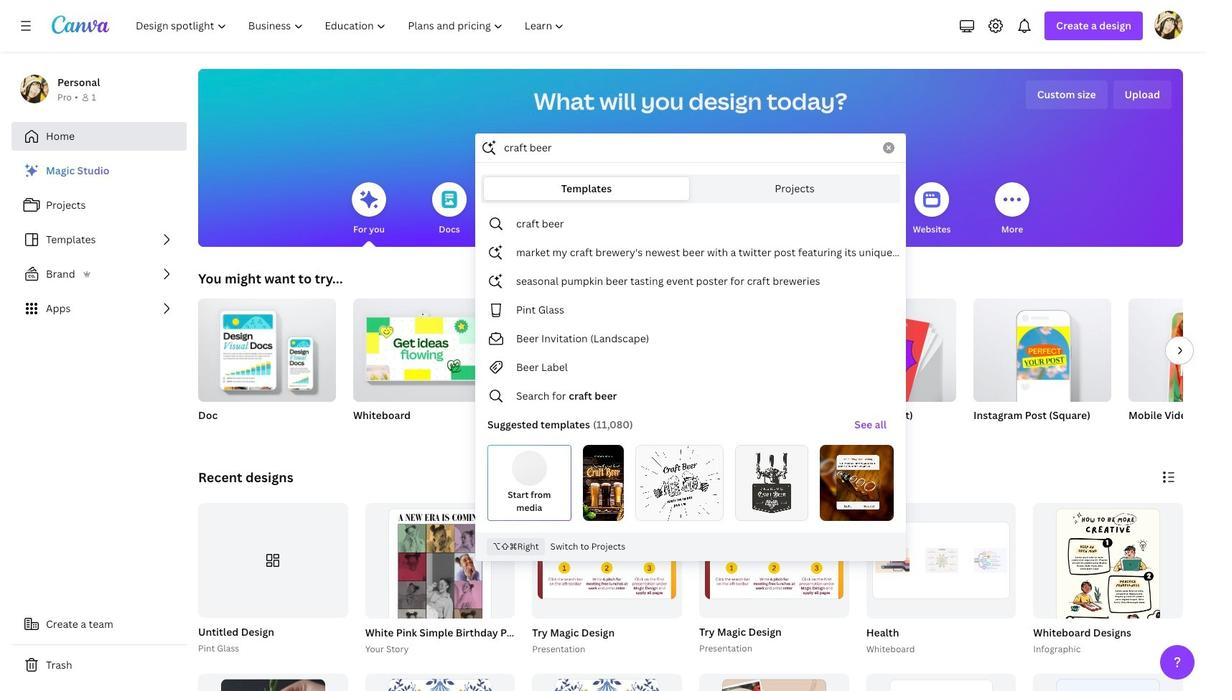 Task type: locate. For each thing, give the bounding box(es) containing it.
edit a copy of the gold amber brown craft brewery message notification instagram post template image
[[821, 445, 894, 521]]

uploaded media image
[[512, 451, 547, 487]]

edit a copy of the grey white modern bold craft brewery beer logo template image
[[735, 445, 809, 521]]

list
[[11, 157, 187, 323]]

list box
[[476, 210, 906, 527]]

Search search field
[[504, 134, 875, 162]]

None search field
[[476, 134, 907, 561]]

edit a copy of the instagram story support your local craft beer for bar, pub, brewery, golden luminous template image
[[583, 445, 625, 521]]

group
[[198, 293, 336, 441], [198, 293, 336, 402], [353, 293, 491, 441], [353, 293, 491, 402], [974, 293, 1112, 441], [974, 293, 1112, 402], [509, 299, 647, 441], [664, 299, 802, 402], [664, 299, 802, 402], [819, 299, 957, 441], [819, 299, 957, 407], [1129, 299, 1207, 441], [1129, 299, 1207, 402], [195, 504, 348, 657], [198, 504, 348, 619], [363, 504, 657, 692], [365, 504, 515, 692], [530, 504, 682, 657], [697, 504, 850, 657], [864, 504, 1017, 657], [867, 504, 1017, 619], [1031, 504, 1184, 692], [1034, 504, 1184, 692], [198, 674, 348, 692], [365, 674, 515, 692], [533, 674, 682, 692], [700, 674, 850, 692], [867, 674, 1017, 692], [1034, 674, 1184, 692]]

top level navigation element
[[126, 11, 577, 40]]



Task type: describe. For each thing, give the bounding box(es) containing it.
edit a copy of the facebook post of retro black and white craft beer party on friday template image
[[636, 445, 724, 521]]

stephanie aranda image
[[1155, 11, 1184, 40]]



Task type: vqa. For each thing, say whether or not it's contained in the screenshot.
Edit a copy of the Gold Amber Brown Craft Brewery Message Notification Instagram Post template image
yes



